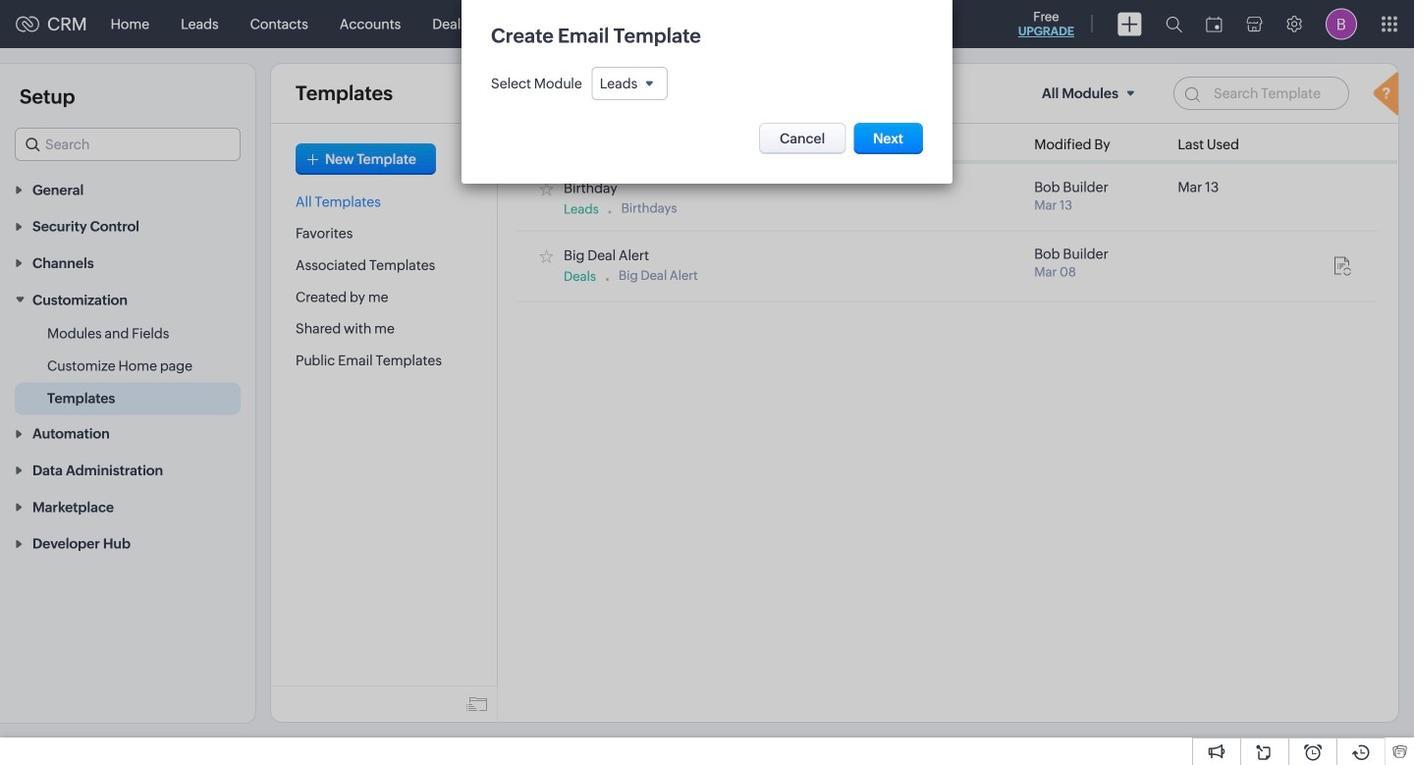 Task type: locate. For each thing, give the bounding box(es) containing it.
None field
[[592, 67, 668, 100]]

region
[[0, 318, 255, 415]]

Search Template text field
[[1174, 77, 1350, 110]]

None button
[[759, 123, 846, 154], [854, 123, 923, 154], [759, 123, 846, 154], [854, 123, 923, 154]]

logo image
[[16, 16, 39, 32]]



Task type: vqa. For each thing, say whether or not it's contained in the screenshot.
button
yes



